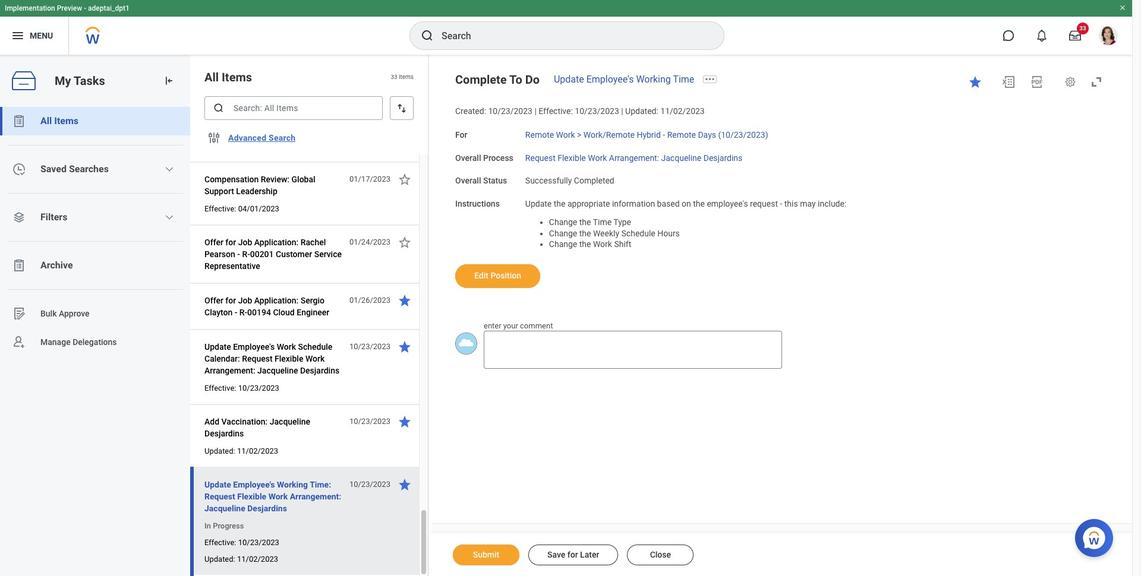 Task type: vqa. For each thing, say whether or not it's contained in the screenshot.
Pearson ‎-
yes



Task type: describe. For each thing, give the bounding box(es) containing it.
for for clayton
[[226, 296, 236, 306]]

completed
[[574, 176, 615, 186]]

work inside update employee's working time: request flexible work arrangement: jacqueline desjardins
[[269, 492, 288, 502]]

(10/23/2023)
[[718, 130, 768, 140]]

this
[[785, 199, 798, 209]]

manage delegations link
[[0, 328, 190, 357]]

01/24/2023
[[350, 238, 391, 247]]

overall process
[[455, 153, 514, 163]]

‎- for clayton
[[235, 308, 237, 317]]

delegations
[[73, 337, 117, 347]]

overall status element
[[525, 169, 615, 187]]

2 change from the top
[[549, 229, 577, 238]]

archive button
[[0, 251, 190, 280]]

request inside update employee's work schedule calendar: request flexible work arrangement: jacqueline desjardins
[[242, 354, 273, 364]]

update employee's working time: request flexible work arrangement: jacqueline desjardins button
[[205, 478, 343, 516]]

implementation preview -   adeptai_dpt1
[[5, 4, 130, 12]]

may
[[800, 199, 816, 209]]

working for time:
[[277, 480, 308, 490]]

submit button
[[453, 545, 520, 566]]

1 change from the top
[[549, 217, 577, 227]]

star image for effective: 04/01/2023
[[398, 172, 412, 187]]

overall status
[[455, 176, 507, 186]]

saved searches
[[40, 164, 109, 175]]

add vaccination: jacqueline desjardins
[[205, 417, 310, 439]]

star image for update employee's work schedule calendar: request flexible work arrangement: jacqueline desjardins
[[398, 340, 412, 354]]

- inside "menu" banner
[[84, 4, 86, 12]]

search
[[269, 133, 296, 143]]

33 button
[[1062, 23, 1089, 49]]

add
[[205, 417, 219, 427]]

filters button
[[0, 203, 190, 232]]

to
[[510, 73, 522, 87]]

saved searches button
[[0, 155, 190, 184]]

application: for customer
[[254, 238, 299, 247]]

desjardins inside update employee's working time: request flexible work arrangement: jacqueline desjardins
[[247, 504, 287, 514]]

1 vertical spatial updated:
[[205, 447, 235, 456]]

successfully completed
[[525, 176, 615, 186]]

export to excel image
[[1002, 75, 1016, 89]]

offer for offer for job application: sergio clayton ‎- r-00194 cloud engineer
[[205, 296, 223, 306]]

later
[[580, 551, 600, 560]]

r- for 00194
[[239, 308, 247, 317]]

implementation
[[5, 4, 55, 12]]

list containing all items
[[0, 107, 190, 357]]

update employee's work schedule calendar: request flexible work arrangement: jacqueline desjardins button
[[205, 340, 343, 378]]

all inside item list element
[[205, 70, 219, 84]]

add vaccination: jacqueline desjardins button
[[205, 415, 343, 441]]

status
[[483, 176, 507, 186]]

archive
[[40, 260, 73, 271]]

search image inside item list element
[[213, 102, 225, 114]]

all items inside item list element
[[205, 70, 252, 84]]

change the time type change the weekly schedule hours change the work shift
[[549, 217, 680, 249]]

clayton
[[205, 308, 233, 317]]

schedule inside update employee's work schedule calendar: request flexible work arrangement: jacqueline desjardins
[[298, 342, 333, 352]]

remote work > work/remote hybrid - remote days (10/23/2023)
[[525, 130, 768, 140]]

edit position
[[474, 271, 521, 281]]

rachel
[[301, 238, 326, 247]]

offer for job application: sergio clayton ‎- r-00194 cloud engineer button
[[205, 294, 343, 320]]

transformation import image
[[163, 75, 175, 87]]

01/17/2023
[[350, 175, 391, 184]]

request flexible work arrangement: jacqueline desjardins
[[525, 153, 743, 163]]

appropriate
[[568, 199, 610, 209]]

rename image
[[12, 307, 26, 321]]

sort image
[[396, 102, 408, 114]]

Search: All Items text field
[[205, 96, 383, 120]]

review:
[[261, 175, 290, 184]]

working for time
[[636, 74, 671, 85]]

update for update employee's working time
[[554, 74, 584, 85]]

overall for overall process
[[455, 153, 481, 163]]

vaccination:
[[222, 417, 268, 427]]

approve
[[59, 309, 90, 318]]

edit position button
[[455, 265, 540, 288]]

preview
[[57, 4, 82, 12]]

update employee's working time
[[554, 74, 695, 85]]

close environment banner image
[[1120, 4, 1127, 11]]

complete to do
[[455, 73, 540, 87]]

for for pearson
[[226, 238, 236, 247]]

bulk approve
[[40, 309, 90, 318]]

complete
[[455, 73, 507, 87]]

items inside button
[[54, 115, 78, 127]]

1 remote from the left
[[525, 130, 554, 140]]

perspective image
[[12, 210, 26, 225]]

effective: down calendar:
[[205, 384, 236, 393]]

in
[[205, 522, 211, 531]]

searches
[[69, 164, 109, 175]]

created: 10/23/2023 | effective: 10/23/2023 | updated: 11/02/2023
[[455, 106, 705, 116]]

1 updated: 11/02/2023 from the top
[[205, 447, 278, 456]]

items
[[399, 74, 414, 80]]

2 effective: 10/23/2023 from the top
[[205, 539, 279, 548]]

tasks
[[74, 73, 105, 88]]

my tasks
[[55, 73, 105, 88]]

enter your comment text field
[[484, 331, 782, 369]]

gear image
[[1065, 76, 1077, 88]]

on
[[682, 199, 691, 209]]

33 for 33 items
[[391, 74, 398, 80]]

save for later button
[[529, 545, 619, 566]]

effective: down support
[[205, 205, 236, 213]]

33 items
[[391, 74, 414, 80]]

progress
[[213, 522, 244, 531]]

sergio
[[301, 296, 325, 306]]

the right "on"
[[693, 199, 705, 209]]

update employee's work schedule calendar: request flexible work arrangement: jacqueline desjardins
[[205, 342, 340, 376]]

your
[[503, 322, 518, 330]]

weekly
[[593, 229, 620, 238]]

type
[[614, 217, 631, 227]]

manage delegations
[[40, 337, 117, 347]]

request flexible work arrangement: jacqueline desjardins link
[[525, 151, 743, 163]]

bulk approve link
[[0, 300, 190, 328]]

include:
[[818, 199, 847, 209]]

star image for in progress
[[398, 478, 412, 492]]

offer for job application: sergio clayton ‎- r-00194 cloud engineer
[[205, 296, 329, 317]]

Search Workday  search field
[[442, 23, 700, 49]]

all items button
[[0, 107, 190, 136]]

all inside button
[[40, 115, 52, 127]]

information
[[612, 199, 655, 209]]

view printable version (pdf) image
[[1030, 75, 1045, 89]]

employee's
[[707, 199, 748, 209]]

bulk
[[40, 309, 57, 318]]

service
[[314, 250, 342, 259]]

2 vertical spatial updated:
[[205, 555, 235, 564]]

desjardins inside update employee's work schedule calendar: request flexible work arrangement: jacqueline desjardins
[[300, 366, 340, 376]]

profile logan mcneil image
[[1099, 26, 1118, 48]]

flexible inside "request flexible work arrangement: jacqueline desjardins" link
[[558, 153, 586, 163]]

employee's for update employee's work schedule calendar: request flexible work arrangement: jacqueline desjardins
[[233, 342, 275, 352]]

update for update the appropriate information based on the employee's request - this may include:
[[525, 199, 552, 209]]



Task type: locate. For each thing, give the bounding box(es) containing it.
overall up instructions
[[455, 176, 481, 186]]

offer for job application: rachel pearson ‎- r-00201 customer service representative
[[205, 238, 342, 271]]

2 vertical spatial arrangement:
[[290, 492, 341, 502]]

1 vertical spatial employee's
[[233, 342, 275, 352]]

flexible up progress
[[237, 492, 266, 502]]

1 horizontal spatial items
[[222, 70, 252, 84]]

created:
[[455, 106, 486, 116]]

1 horizontal spatial arrangement:
[[290, 492, 341, 502]]

search image inside "menu" banner
[[420, 29, 435, 43]]

employee's up created: 10/23/2023 | effective: 10/23/2023 | updated: 11/02/2023
[[587, 74, 634, 85]]

arrangement: down time:
[[290, 492, 341, 502]]

0 vertical spatial search image
[[420, 29, 435, 43]]

advanced search button
[[224, 126, 300, 150]]

2 vertical spatial star image
[[398, 415, 412, 429]]

application: up the 00201
[[254, 238, 299, 247]]

11/02/2023
[[661, 106, 705, 116], [237, 447, 278, 456], [237, 555, 278, 564]]

flexible down 'cloud'
[[275, 354, 303, 364]]

0 vertical spatial items
[[222, 70, 252, 84]]

remote
[[525, 130, 554, 140], [667, 130, 696, 140]]

process
[[483, 153, 514, 163]]

0 horizontal spatial search image
[[213, 102, 225, 114]]

offer for job application: rachel pearson ‎- r-00201 customer service representative button
[[205, 235, 343, 273]]

working up remote work > work/remote hybrid - remote days (10/23/2023) link
[[636, 74, 671, 85]]

1 horizontal spatial all items
[[205, 70, 252, 84]]

0 vertical spatial clipboard image
[[12, 114, 26, 128]]

0 vertical spatial working
[[636, 74, 671, 85]]

clipboard image inside all items button
[[12, 114, 26, 128]]

offer up pearson
[[205, 238, 223, 247]]

‎- inside offer for job application: sergio clayton ‎- r-00194 cloud engineer
[[235, 308, 237, 317]]

the left the shift at the top
[[580, 240, 591, 249]]

application: inside offer for job application: rachel pearson ‎- r-00201 customer service representative
[[254, 238, 299, 247]]

fullscreen image
[[1090, 75, 1104, 89]]

0 vertical spatial effective: 10/23/2023
[[205, 384, 279, 393]]

remote left the >
[[525, 130, 554, 140]]

3 change from the top
[[549, 240, 577, 249]]

1 vertical spatial schedule
[[298, 342, 333, 352]]

close button
[[627, 545, 694, 566]]

update inside update employee's working time: request flexible work arrangement: jacqueline desjardins
[[205, 480, 231, 490]]

1 clipboard image from the top
[[12, 114, 26, 128]]

arrangement: inside update employee's work schedule calendar: request flexible work arrangement: jacqueline desjardins
[[205, 366, 255, 376]]

employee's up progress
[[233, 480, 275, 490]]

0 vertical spatial chevron down image
[[165, 165, 174, 174]]

1 vertical spatial all
[[40, 115, 52, 127]]

star image for add vaccination: jacqueline desjardins
[[398, 415, 412, 429]]

update for update employee's working time: request flexible work arrangement: jacqueline desjardins
[[205, 480, 231, 490]]

employee's for update employee's working time: request flexible work arrangement: jacqueline desjardins
[[233, 480, 275, 490]]

my tasks element
[[0, 55, 190, 577]]

1 vertical spatial items
[[54, 115, 78, 127]]

advanced search
[[228, 133, 296, 143]]

based
[[657, 199, 680, 209]]

effective: 10/23/2023 up vaccination:
[[205, 384, 279, 393]]

arrangement: down remote work > work/remote hybrid - remote days (10/23/2023)
[[609, 153, 659, 163]]

effective: down in progress
[[205, 539, 236, 548]]

job inside offer for job application: rachel pearson ‎- r-00201 customer service representative
[[238, 238, 252, 247]]

0 vertical spatial star image
[[398, 235, 412, 250]]

clock check image
[[12, 162, 26, 177]]

update up in progress
[[205, 480, 231, 490]]

chevron down image inside filters dropdown button
[[165, 213, 174, 222]]

0 vertical spatial job
[[238, 238, 252, 247]]

0 vertical spatial request
[[525, 153, 556, 163]]

3 star image from the top
[[398, 415, 412, 429]]

1 star image from the top
[[398, 235, 412, 250]]

menu banner
[[0, 0, 1133, 55]]

employee's inside update employee's work schedule calendar: request flexible work arrangement: jacqueline desjardins
[[233, 342, 275, 352]]

remote work > work/remote hybrid - remote days (10/23/2023) link
[[525, 128, 768, 140]]

jacqueline up in progress
[[205, 504, 245, 514]]

1 vertical spatial offer
[[205, 296, 223, 306]]

request up successfully
[[525, 153, 556, 163]]

0 vertical spatial updated: 11/02/2023
[[205, 447, 278, 456]]

1 vertical spatial star image
[[398, 340, 412, 354]]

update up created: 10/23/2023 | effective: 10/23/2023 | updated: 11/02/2023
[[554, 74, 584, 85]]

clipboard image left the 'archive' at top left
[[12, 259, 26, 273]]

overall down for
[[455, 153, 481, 163]]

0 vertical spatial all items
[[205, 70, 252, 84]]

33 left items
[[391, 74, 398, 80]]

0 vertical spatial change
[[549, 217, 577, 227]]

0 vertical spatial all
[[205, 70, 219, 84]]

updated: 11/02/2023 down the add vaccination: jacqueline desjardins
[[205, 447, 278, 456]]

1 horizontal spatial working
[[636, 74, 671, 85]]

r- up representative
[[242, 250, 250, 259]]

request inside update employee's working time: request flexible work arrangement: jacqueline desjardins
[[205, 492, 235, 502]]

updated: 11/02/2023
[[205, 447, 278, 456], [205, 555, 278, 564]]

comment
[[520, 322, 553, 330]]

application: up 'cloud'
[[254, 296, 299, 306]]

menu
[[30, 31, 53, 40]]

adeptai_dpt1
[[88, 4, 130, 12]]

employee's inside update employee's working time: request flexible work arrangement: jacqueline desjardins
[[233, 480, 275, 490]]

update
[[554, 74, 584, 85], [525, 199, 552, 209], [205, 342, 231, 352], [205, 480, 231, 490]]

0 vertical spatial 33
[[1080, 25, 1087, 32]]

update down successfully
[[525, 199, 552, 209]]

0 vertical spatial offer
[[205, 238, 223, 247]]

2 vertical spatial -
[[780, 199, 783, 209]]

1 vertical spatial r-
[[239, 308, 247, 317]]

1 horizontal spatial |
[[621, 106, 623, 116]]

all
[[205, 70, 219, 84], [40, 115, 52, 127]]

1 vertical spatial change
[[549, 229, 577, 238]]

‎- up representative
[[237, 250, 240, 259]]

offer
[[205, 238, 223, 247], [205, 296, 223, 306]]

time inside change the time type change the weekly schedule hours change the work shift
[[593, 217, 612, 227]]

1 vertical spatial job
[[238, 296, 252, 306]]

0 vertical spatial 11/02/2023
[[661, 106, 705, 116]]

working inside update employee's working time: request flexible work arrangement: jacqueline desjardins
[[277, 480, 308, 490]]

schedule down engineer at the left of the page
[[298, 342, 333, 352]]

- right preview
[[84, 4, 86, 12]]

arrangement: inside update employee's working time: request flexible work arrangement: jacqueline desjardins
[[290, 492, 341, 502]]

r- inside offer for job application: rachel pearson ‎- r-00201 customer service representative
[[242, 250, 250, 259]]

1 vertical spatial ‎-
[[235, 308, 237, 317]]

0 horizontal spatial working
[[277, 480, 308, 490]]

request right calendar:
[[242, 354, 273, 364]]

0 horizontal spatial |
[[535, 106, 537, 116]]

clipboard image for archive
[[12, 259, 26, 273]]

update employee's working time: request flexible work arrangement: jacqueline desjardins
[[205, 480, 341, 514]]

job up 00194
[[238, 296, 252, 306]]

2 horizontal spatial arrangement:
[[609, 153, 659, 163]]

2 offer from the top
[[205, 296, 223, 306]]

job for 00194
[[238, 296, 252, 306]]

‎- right clayton
[[235, 308, 237, 317]]

offer up clayton
[[205, 296, 223, 306]]

01/26/2023
[[350, 296, 391, 305]]

submit
[[473, 551, 500, 560]]

2 remote from the left
[[667, 130, 696, 140]]

the left weekly
[[580, 229, 591, 238]]

for right save
[[568, 551, 578, 560]]

1 vertical spatial search image
[[213, 102, 225, 114]]

employee's for update employee's working time
[[587, 74, 634, 85]]

all items inside all items button
[[40, 115, 78, 127]]

effective: 04/01/2023
[[205, 205, 279, 213]]

0 vertical spatial ‎-
[[237, 250, 240, 259]]

successfully
[[525, 176, 572, 186]]

0 horizontal spatial all
[[40, 115, 52, 127]]

00201
[[250, 250, 274, 259]]

update employee's working time link
[[554, 74, 695, 85]]

enter
[[484, 322, 502, 330]]

offer inside offer for job application: rachel pearson ‎- r-00201 customer service representative
[[205, 238, 223, 247]]

clipboard image for all items
[[12, 114, 26, 128]]

0 horizontal spatial all items
[[40, 115, 78, 127]]

the down appropriate
[[580, 217, 591, 227]]

33 inside item list element
[[391, 74, 398, 80]]

list
[[0, 107, 190, 357]]

for inside offer for job application: sergio clayton ‎- r-00194 cloud engineer
[[226, 296, 236, 306]]

arrangement: down calendar:
[[205, 366, 255, 376]]

0 vertical spatial time
[[673, 74, 695, 85]]

job for 00201
[[238, 238, 252, 247]]

r- inside offer for job application: sergio clayton ‎- r-00194 cloud engineer
[[239, 308, 247, 317]]

inbox large image
[[1070, 30, 1081, 42]]

star image for 01/26/2023
[[398, 294, 412, 308]]

clipboard image
[[12, 114, 26, 128], [12, 259, 26, 273]]

do
[[525, 73, 540, 87]]

notifications large image
[[1036, 30, 1048, 42]]

0 vertical spatial for
[[226, 238, 236, 247]]

representative
[[205, 262, 260, 271]]

items
[[222, 70, 252, 84], [54, 115, 78, 127]]

2 overall from the top
[[455, 176, 481, 186]]

1 horizontal spatial time
[[673, 74, 695, 85]]

for inside offer for job application: rachel pearson ‎- r-00201 customer service representative
[[226, 238, 236, 247]]

for
[[226, 238, 236, 247], [226, 296, 236, 306], [568, 551, 578, 560]]

job up the 00201
[[238, 238, 252, 247]]

1 vertical spatial working
[[277, 480, 308, 490]]

0 horizontal spatial flexible
[[237, 492, 266, 502]]

1 horizontal spatial all
[[205, 70, 219, 84]]

flexible inside update employee's working time: request flexible work arrangement: jacqueline desjardins
[[237, 492, 266, 502]]

calendar:
[[205, 354, 240, 364]]

support
[[205, 187, 234, 196]]

1 vertical spatial -
[[663, 130, 665, 140]]

items inside item list element
[[222, 70, 252, 84]]

effective: down the "do"
[[539, 106, 573, 116]]

chevron down image
[[165, 165, 174, 174], [165, 213, 174, 222]]

1 | from the left
[[535, 106, 537, 116]]

33 left profile logan mcneil icon
[[1080, 25, 1087, 32]]

star image
[[969, 75, 983, 89], [398, 172, 412, 187], [398, 294, 412, 308], [398, 478, 412, 492]]

33
[[1080, 25, 1087, 32], [391, 74, 398, 80]]

request
[[750, 199, 778, 209]]

save
[[548, 551, 566, 560]]

0 horizontal spatial request
[[205, 492, 235, 502]]

flexible
[[558, 153, 586, 163], [275, 354, 303, 364], [237, 492, 266, 502]]

jacqueline
[[661, 153, 702, 163], [257, 366, 298, 376], [270, 417, 310, 427], [205, 504, 245, 514]]

1 effective: 10/23/2023 from the top
[[205, 384, 279, 393]]

| up work/remote
[[621, 106, 623, 116]]

2 updated: 11/02/2023 from the top
[[205, 555, 278, 564]]

for up pearson
[[226, 238, 236, 247]]

chevron down image inside saved searches dropdown button
[[165, 165, 174, 174]]

0 horizontal spatial time
[[593, 217, 612, 227]]

leadership
[[236, 187, 278, 196]]

r- right clayton
[[239, 308, 247, 317]]

1 vertical spatial updated: 11/02/2023
[[205, 555, 278, 564]]

0 horizontal spatial schedule
[[298, 342, 333, 352]]

33 for 33
[[1080, 25, 1087, 32]]

shift
[[614, 240, 632, 249]]

1 vertical spatial chevron down image
[[165, 213, 174, 222]]

1 chevron down image from the top
[[165, 165, 174, 174]]

jacqueline up add vaccination: jacqueline desjardins button
[[257, 366, 298, 376]]

1 offer from the top
[[205, 238, 223, 247]]

1 overall from the top
[[455, 153, 481, 163]]

-
[[84, 4, 86, 12], [663, 130, 665, 140], [780, 199, 783, 209]]

update for update employee's work schedule calendar: request flexible work arrangement: jacqueline desjardins
[[205, 342, 231, 352]]

1 horizontal spatial 33
[[1080, 25, 1087, 32]]

r- for 00201
[[242, 250, 250, 259]]

1 application: from the top
[[254, 238, 299, 247]]

2 vertical spatial change
[[549, 240, 577, 249]]

days
[[698, 130, 716, 140]]

0 vertical spatial application:
[[254, 238, 299, 247]]

04/01/2023
[[238, 205, 279, 213]]

2 vertical spatial employee's
[[233, 480, 275, 490]]

action bar region
[[429, 533, 1133, 577]]

flexible up the overall status element
[[558, 153, 586, 163]]

0 horizontal spatial -
[[84, 4, 86, 12]]

time
[[673, 74, 695, 85], [593, 217, 612, 227]]

justify image
[[11, 29, 25, 43]]

1 vertical spatial 11/02/2023
[[237, 447, 278, 456]]

offer for offer for job application: rachel pearson ‎- r-00201 customer service representative
[[205, 238, 223, 247]]

1 job from the top
[[238, 238, 252, 247]]

updated: down add
[[205, 447, 235, 456]]

33 inside button
[[1080, 25, 1087, 32]]

0 horizontal spatial arrangement:
[[205, 366, 255, 376]]

desjardins
[[704, 153, 743, 163], [300, 366, 340, 376], [205, 429, 244, 439], [247, 504, 287, 514]]

star image
[[398, 235, 412, 250], [398, 340, 412, 354], [398, 415, 412, 429]]

1 vertical spatial clipboard image
[[12, 259, 26, 273]]

offer inside offer for job application: sergio clayton ‎- r-00194 cloud engineer
[[205, 296, 223, 306]]

0 vertical spatial r-
[[242, 250, 250, 259]]

‎- for pearson
[[237, 250, 240, 259]]

2 horizontal spatial -
[[780, 199, 783, 209]]

‎-
[[237, 250, 240, 259], [235, 308, 237, 317]]

all items
[[205, 70, 252, 84], [40, 115, 78, 127]]

11/02/2023 up days
[[661, 106, 705, 116]]

chevron down image for saved searches
[[165, 165, 174, 174]]

1 vertical spatial time
[[593, 217, 612, 227]]

1 horizontal spatial flexible
[[275, 354, 303, 364]]

request
[[525, 153, 556, 163], [242, 354, 273, 364], [205, 492, 235, 502]]

clipboard image up the clock check 'icon'
[[12, 114, 26, 128]]

update the appropriate information based on the employee's request - this may include:
[[525, 199, 847, 209]]

2 star image from the top
[[398, 340, 412, 354]]

chevron down image for filters
[[165, 213, 174, 222]]

1 vertical spatial effective: 10/23/2023
[[205, 539, 279, 548]]

2 vertical spatial for
[[568, 551, 578, 560]]

edit
[[474, 271, 489, 281]]

0 vertical spatial -
[[84, 4, 86, 12]]

application: for cloud
[[254, 296, 299, 306]]

for inside action bar region
[[568, 551, 578, 560]]

0 vertical spatial employee's
[[587, 74, 634, 85]]

0 vertical spatial arrangement:
[[609, 153, 659, 163]]

my
[[55, 73, 71, 88]]

jacqueline inside update employee's working time: request flexible work arrangement: jacqueline desjardins
[[205, 504, 245, 514]]

effective: 10/23/2023 down progress
[[205, 539, 279, 548]]

in progress
[[205, 522, 244, 531]]

1 horizontal spatial remote
[[667, 130, 696, 140]]

schedule inside change the time type change the weekly schedule hours change the work shift
[[622, 229, 656, 238]]

updated: down in progress
[[205, 555, 235, 564]]

jacqueline down days
[[661, 153, 702, 163]]

2 vertical spatial flexible
[[237, 492, 266, 502]]

compensation
[[205, 175, 259, 184]]

1 vertical spatial arrangement:
[[205, 366, 255, 376]]

2 horizontal spatial flexible
[[558, 153, 586, 163]]

0 vertical spatial updated:
[[626, 106, 659, 116]]

| down the "do"
[[535, 106, 537, 116]]

schedule up the shift at the top
[[622, 229, 656, 238]]

1 vertical spatial flexible
[[275, 354, 303, 364]]

1 vertical spatial all items
[[40, 115, 78, 127]]

overall for overall status
[[455, 176, 481, 186]]

0 vertical spatial overall
[[455, 153, 481, 163]]

2 clipboard image from the top
[[12, 259, 26, 273]]

updated: 11/02/2023 down progress
[[205, 555, 278, 564]]

arrangement:
[[609, 153, 659, 163], [205, 366, 255, 376], [290, 492, 341, 502]]

2 vertical spatial 11/02/2023
[[237, 555, 278, 564]]

effective: 10/23/2023
[[205, 384, 279, 393], [205, 539, 279, 548]]

the down successfully completed
[[554, 199, 566, 209]]

enter your comment
[[484, 322, 553, 330]]

position
[[491, 271, 521, 281]]

1 horizontal spatial schedule
[[622, 229, 656, 238]]

1 vertical spatial request
[[242, 354, 273, 364]]

1 vertical spatial application:
[[254, 296, 299, 306]]

all up "saved"
[[40, 115, 52, 127]]

for up clayton
[[226, 296, 236, 306]]

1 vertical spatial overall
[[455, 176, 481, 186]]

job inside offer for job application: sergio clayton ‎- r-00194 cloud engineer
[[238, 296, 252, 306]]

clipboard image inside archive button
[[12, 259, 26, 273]]

- left this
[[780, 199, 783, 209]]

‎- inside offer for job application: rachel pearson ‎- r-00201 customer service representative
[[237, 250, 240, 259]]

jacqueline right vaccination:
[[270, 417, 310, 427]]

all right transformation import image
[[205, 70, 219, 84]]

item list element
[[190, 0, 429, 577]]

jacqueline inside the add vaccination: jacqueline desjardins
[[270, 417, 310, 427]]

close
[[650, 551, 671, 560]]

advanced
[[228, 133, 267, 143]]

employee's up calendar:
[[233, 342, 275, 352]]

jacqueline inside update employee's work schedule calendar: request flexible work arrangement: jacqueline desjardins
[[257, 366, 298, 376]]

request up in progress
[[205, 492, 235, 502]]

working left time:
[[277, 480, 308, 490]]

2 vertical spatial request
[[205, 492, 235, 502]]

0 horizontal spatial 33
[[391, 74, 398, 80]]

user plus image
[[12, 335, 26, 350]]

application: inside offer for job application: sergio clayton ‎- r-00194 cloud engineer
[[254, 296, 299, 306]]

the
[[554, 199, 566, 209], [693, 199, 705, 209], [580, 217, 591, 227], [580, 229, 591, 238], [580, 240, 591, 249]]

- right hybrid
[[663, 130, 665, 140]]

11/02/2023 down progress
[[237, 555, 278, 564]]

1 vertical spatial 33
[[391, 74, 398, 80]]

employee's
[[587, 74, 634, 85], [233, 342, 275, 352], [233, 480, 275, 490]]

remote left days
[[667, 130, 696, 140]]

1 horizontal spatial search image
[[420, 29, 435, 43]]

update up calendar:
[[205, 342, 231, 352]]

2 application: from the top
[[254, 296, 299, 306]]

configure image
[[207, 131, 221, 145]]

update inside update employee's work schedule calendar: request flexible work arrangement: jacqueline desjardins
[[205, 342, 231, 352]]

work inside change the time type change the weekly schedule hours change the work shift
[[593, 240, 612, 249]]

0 horizontal spatial remote
[[525, 130, 554, 140]]

00194
[[247, 308, 271, 317]]

instructions
[[455, 199, 500, 209]]

0 vertical spatial flexible
[[558, 153, 586, 163]]

2 | from the left
[[621, 106, 623, 116]]

0 vertical spatial schedule
[[622, 229, 656, 238]]

1 horizontal spatial -
[[663, 130, 665, 140]]

change
[[549, 217, 577, 227], [549, 229, 577, 238], [549, 240, 577, 249]]

2 chevron down image from the top
[[165, 213, 174, 222]]

search image
[[420, 29, 435, 43], [213, 102, 225, 114]]

0 horizontal spatial items
[[54, 115, 78, 127]]

hours
[[658, 229, 680, 238]]

1 horizontal spatial request
[[242, 354, 273, 364]]

flexible inside update employee's work schedule calendar: request flexible work arrangement: jacqueline desjardins
[[275, 354, 303, 364]]

2 job from the top
[[238, 296, 252, 306]]

>
[[577, 130, 582, 140]]

11/02/2023 down the add vaccination: jacqueline desjardins
[[237, 447, 278, 456]]

2 horizontal spatial request
[[525, 153, 556, 163]]

1 vertical spatial for
[[226, 296, 236, 306]]

updated: up remote work > work/remote hybrid - remote days (10/23/2023) link
[[626, 106, 659, 116]]

desjardins inside the add vaccination: jacqueline desjardins
[[205, 429, 244, 439]]



